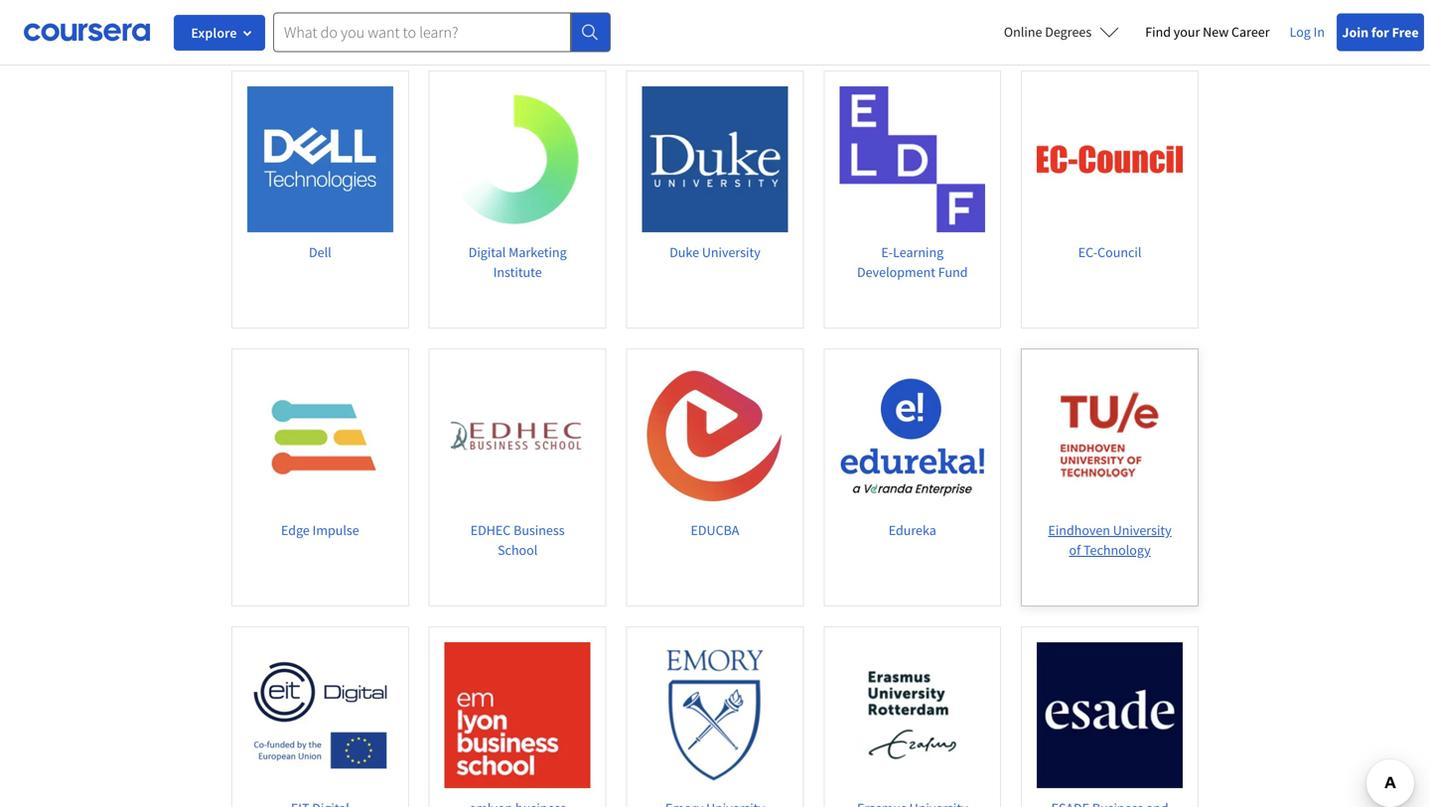Task type: vqa. For each thing, say whether or not it's contained in the screenshot.
leftmost list
no



Task type: describe. For each thing, give the bounding box(es) containing it.
new
[[1203, 23, 1229, 41]]

digital marketing institute
[[469, 243, 567, 281]]

eindhoven
[[1049, 521, 1111, 539]]

impulse
[[313, 521, 359, 539]]

edge impulse
[[281, 521, 359, 539]]

e-
[[882, 243, 893, 261]]

career
[[1232, 23, 1270, 41]]

digital marketing institute link
[[429, 70, 607, 329]]

ec-council
[[1079, 243, 1142, 261]]

technology
[[1084, 541, 1151, 559]]

e-learning development fund logo image
[[840, 86, 986, 232]]

edureka
[[889, 521, 937, 539]]

duke
[[670, 243, 699, 261]]

ec-council logo image
[[1037, 86, 1183, 232]]

coursera image
[[24, 16, 150, 48]]

eit digital  logo image
[[247, 643, 393, 789]]

university for eindhoven university of technology
[[1113, 521, 1172, 539]]

educba logo image
[[642, 365, 788, 510]]

duke university
[[670, 243, 761, 261]]

business
[[514, 521, 565, 539]]

edhec business school logo image
[[445, 365, 591, 510]]

for
[[1372, 23, 1390, 41]]

emlyon business school logo image
[[445, 643, 591, 789]]

duke university link
[[626, 70, 804, 329]]

educba
[[691, 521, 740, 539]]

join
[[1343, 23, 1369, 41]]

digital
[[469, 243, 506, 261]]

log in link
[[1280, 20, 1335, 44]]

esade business and law school logo image
[[1037, 643, 1183, 789]]



Task type: locate. For each thing, give the bounding box(es) containing it.
school
[[498, 541, 538, 559]]

log in
[[1290, 23, 1325, 41]]

What do you want to learn? text field
[[273, 12, 571, 52]]

edge impulse link
[[231, 349, 409, 607]]

0 vertical spatial university
[[702, 243, 761, 261]]

eindhoven university of technology link
[[1021, 349, 1199, 607]]

development
[[857, 263, 936, 281]]

university for duke university
[[702, 243, 761, 261]]

online
[[1004, 23, 1043, 41]]

learning
[[893, 243, 944, 261]]

edge impulse logo image
[[247, 365, 393, 510]]

log
[[1290, 23, 1311, 41]]

emory university logo image
[[642, 643, 788, 789]]

your
[[1174, 23, 1200, 41]]

dell link
[[231, 70, 409, 329]]

duke university logo image
[[642, 86, 788, 232]]

None search field
[[273, 12, 611, 52]]

in
[[1314, 23, 1325, 41]]

explore button
[[174, 15, 265, 51]]

university inside the eindhoven university of technology
[[1113, 521, 1172, 539]]

find
[[1146, 23, 1171, 41]]

join for free
[[1343, 23, 1419, 41]]

institute
[[493, 263, 542, 281]]

marketing
[[509, 243, 567, 261]]

1 horizontal spatial university
[[1113, 521, 1172, 539]]

degrees
[[1045, 23, 1092, 41]]

edhec
[[471, 521, 511, 539]]

dell logo image
[[247, 86, 393, 232]]

of
[[1069, 541, 1081, 559]]

edhec business school link
[[429, 349, 607, 607]]

university
[[702, 243, 761, 261], [1113, 521, 1172, 539]]

council
[[1098, 243, 1142, 261]]

digital marketing institute logo image
[[445, 86, 591, 232]]

online degrees
[[1004, 23, 1092, 41]]

erasmus university rotterdam logo image
[[840, 643, 986, 789]]

edge
[[281, 521, 310, 539]]

edhec business school
[[471, 521, 565, 559]]

0 horizontal spatial university
[[702, 243, 761, 261]]

1 vertical spatial university
[[1113, 521, 1172, 539]]

university up technology
[[1113, 521, 1172, 539]]

ec-
[[1079, 243, 1098, 261]]

find your new career link
[[1136, 20, 1280, 45]]

educba link
[[626, 349, 804, 607]]

e-learning development fund
[[857, 243, 968, 281]]

ec-council link
[[1021, 70, 1199, 329]]

eindhoven university of technology logo image
[[1037, 365, 1183, 510]]

explore
[[191, 24, 237, 42]]

edureka logo image
[[840, 365, 986, 510]]

edureka link
[[824, 349, 1002, 607]]

eindhoven university of technology
[[1049, 521, 1172, 559]]

e-learning development fund link
[[824, 70, 1002, 329]]

join for free link
[[1337, 13, 1425, 51]]

free
[[1393, 23, 1419, 41]]

fund
[[939, 263, 968, 281]]

dell
[[309, 243, 332, 261]]

find your new career
[[1146, 23, 1270, 41]]

university right duke
[[702, 243, 761, 261]]

online degrees button
[[988, 10, 1136, 54]]



